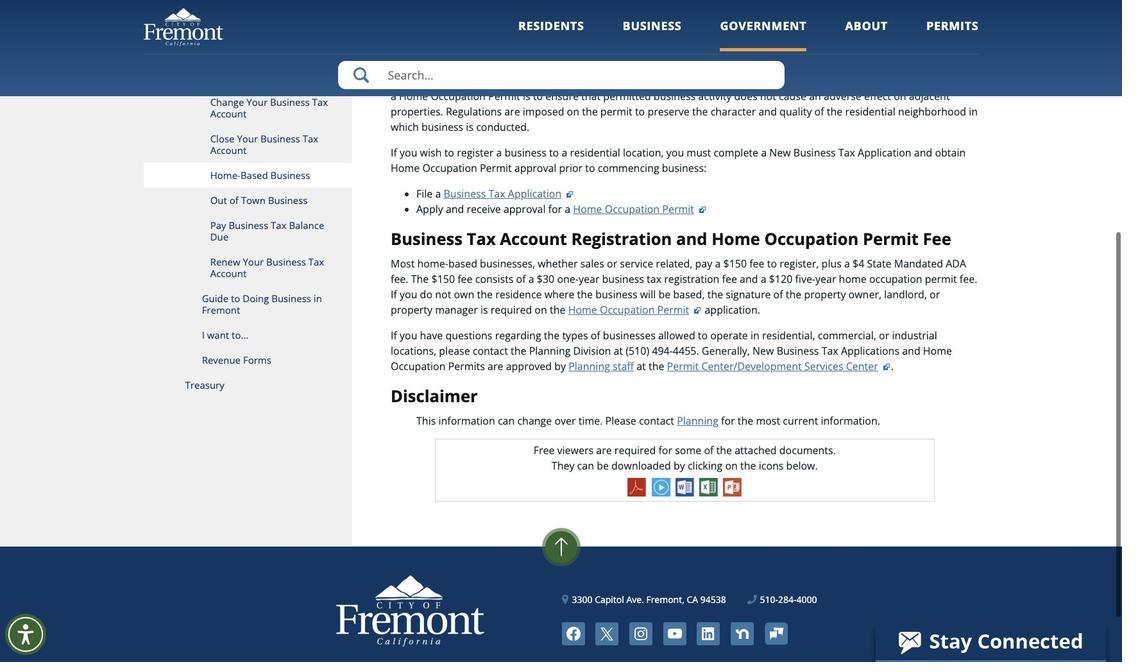 Task type: describe. For each thing, give the bounding box(es) containing it.
the inside most home-based businesses, whether sales or service related, pay a $150 fee to register, plus a $4 state mandated ada fee. the $150 fee consists of a $30 one-year business tax registration fee and a $120 five-year home occupation permit fee. if you do not own the residence where the business will be based, the signature of the property owner, landlord, or property manager is required on the
[[411, 272, 429, 286]]

home occupation permit link for apply and receive approval for a
[[574, 202, 708, 217]]

in inside home occupation permit approval of a home occupation permit is required when a business is registered to a residential property. the purpose of a home occupation permit is to ensure that permitted business activity does not cause an adverse effect on adjacent properties. regulations are imposed on the permit to preserve the character and quality of the residential neighborhood in which business is conducted.
[[970, 105, 979, 119]]

a right the pay
[[715, 257, 721, 271]]

and inside 'file a business tax application apply and receive approval for a home occupation permit'
[[446, 202, 464, 217]]

approved
[[506, 360, 552, 374]]

stay connected image
[[876, 625, 1106, 661]]

3300 capitol ave. fremont, ca 94538
[[572, 594, 727, 606]]

where
[[545, 288, 575, 302]]

revenue
[[202, 354, 241, 367]]

business up when
[[623, 18, 682, 33]]

registered inside home occupation permit approval of a home occupation permit is required when a business is registered to a residential property. the purpose of a home occupation permit is to ensure that permitted business activity does not cause an adverse effect on adjacent properties. regulations are imposed on the permit to preserve the character and quality of the residential neighborhood in which business is conducted.
[[727, 74, 776, 88]]

download acrobat reader image
[[628, 478, 647, 497]]

not inside most home-based businesses, whether sales or service related, pay a $150 fee to register, plus a $4 state mandated ada fee. the $150 fee consists of a $30 one-year business tax registration fee and a $120 five-year home occupation permit fee. if you do not own the residence where the business will be based, the signature of the property owner, landlord, or property manager is required on the
[[435, 288, 452, 302]]

business inside 'if you wish to register a business to a residential location, you must complete a new business tax application and obtain home occupation permit approval prior to commencing business:'
[[794, 146, 836, 160]]

planning inside if you have questions regarding the types of businesses allowed to operate in residential, commercial, or industrial locations, please contact the planning division at (510) 494-4455. generally, new business tax applications and home occupation permits are approved by
[[529, 344, 571, 358]]

1 horizontal spatial fee
[[723, 272, 738, 286]]

business inside pay business tax balance due
[[229, 219, 268, 232]]

be inside free viewers are required for some of the attached documents. they can be downloaded by clicking on the icons below.
[[597, 459, 609, 473]]

tax inside pay business tax balance due
[[271, 219, 287, 232]]

balance
[[289, 219, 324, 232]]

the left types on the right of the page
[[544, 329, 560, 343]]

or right sales
[[607, 257, 618, 271]]

for inside free viewers are required for some of the attached documents. they can be downloaded by clicking on the icons below.
[[659, 443, 673, 458]]

do
[[420, 288, 433, 302]]

be right only
[[635, 4, 647, 18]]

the down regarding
[[511, 344, 527, 358]]

ada
[[946, 257, 967, 271]]

a right when
[[664, 74, 670, 88]]

permit up state
[[863, 228, 919, 251]]

have
[[420, 329, 443, 343]]

in inside if you have questions regarding the types of businesses allowed to operate in residential, commercial, or industrial locations, please contact the planning division at (510) 494-4455. generally, new business tax applications and home occupation permits are approved by
[[751, 329, 760, 343]]

to down permitted
[[636, 105, 645, 119]]

residential inside 'if you wish to register a business to a residential location, you must complete a new business tax application and obtain home occupation permit approval prior to commencing business:'
[[570, 146, 621, 160]]

allowed
[[659, 329, 696, 343]]

about
[[846, 18, 888, 33]]

the up application.
[[708, 288, 724, 302]]

please
[[606, 414, 637, 428]]

the down one-
[[578, 288, 593, 302]]

the inside disclaimer this information can change over time. please contact planning for the most current information.
[[738, 414, 754, 428]]

home up the pay
[[712, 228, 761, 251]]

application inside 'if you wish to register a business to a residential location, you must complete a new business tax application and obtain home occupation permit approval prior to commencing business:'
[[858, 146, 912, 160]]

purpose
[[920, 74, 960, 88]]

related,
[[656, 257, 693, 271]]

510-284-4000
[[760, 594, 818, 606]]

u.s.
[[520, 4, 539, 18]]

a left the $4
[[845, 257, 851, 271]]

change
[[518, 414, 552, 428]]

of right purpose
[[963, 74, 972, 88]]

3300 capitol ave. fremont, ca 94538 link
[[563, 593, 727, 606]]

permit down the based,
[[658, 303, 690, 317]]

only
[[613, 4, 633, 18]]

registration
[[572, 228, 672, 251]]

home
[[839, 272, 867, 286]]

is up imposed
[[523, 89, 531, 104]]

whether inside post office boxes, whether u.s. or private, can only be used as mailing addresses and cannot be registered as commercial locations. also, rented storage facilities may not be used as your business location.
[[477, 4, 517, 18]]

are inside free viewers are required for some of the attached documents. they can be downloaded by clicking on the icons below.
[[597, 443, 612, 458]]

information.
[[821, 414, 881, 428]]

business inside if you have questions regarding the types of businesses allowed to operate in residential, commercial, or industrial locations, please contact the planning division at (510) 494-4455. generally, new business tax applications and home occupation permits are approved by
[[777, 344, 820, 358]]

fremont
[[202, 304, 240, 317]]

or inside post office boxes, whether u.s. or private, can only be used as mailing addresses and cannot be registered as commercial locations. also, rented storage facilities may not be used as your business location.
[[541, 4, 552, 18]]

tax inside 'if you wish to register a business to a residential location, you must complete a new business tax application and obtain home occupation permit approval prior to commencing business:'
[[839, 146, 856, 160]]

change your business tax account
[[210, 96, 328, 120]]

forms
[[243, 354, 271, 367]]

boxes,
[[444, 4, 475, 18]]

permit down facilities
[[542, 45, 598, 68]]

the down that
[[582, 105, 598, 119]]

also,
[[439, 20, 462, 34]]

property.
[[853, 74, 897, 88]]

business inside 'renew your business tax account'
[[267, 256, 306, 268]]

required inside home occupation permit approval of a home occupation permit is required when a business is registered to a residential property. the purpose of a home occupation permit is to ensure that permitted business activity does not cause an adverse effect on adjacent properties. regulations are imposed on the permit to preserve the character and quality of the residential neighborhood in which business is conducted.
[[591, 74, 633, 88]]

business up preserve
[[654, 89, 696, 104]]

a up prior
[[562, 146, 568, 160]]

out of town business link
[[143, 188, 352, 213]]

business right based
[[271, 169, 310, 182]]

an
[[810, 89, 822, 104]]

approval inside 'file a business tax application apply and receive approval for a home occupation permit'
[[504, 202, 546, 217]]

download powerpoint viewer image
[[724, 478, 742, 497]]

home occupation permit approval of a home occupation permit is required when a business is registered to a residential property. the purpose of a home occupation permit is to ensure that permitted business activity does not cause an adverse effect on adjacent properties. regulations are imposed on the permit to preserve the character and quality of the residential neighborhood in which business is conducted.
[[391, 45, 979, 134]]

business inside change your business tax account
[[270, 96, 310, 108]]

post office boxes, whether u.s. or private, can only be used as mailing addresses and cannot be registered as commercial locations. also, rented storage facilities may not be used as your business location.
[[391, 4, 970, 34]]

on right the effect
[[894, 89, 907, 104]]

can inside disclaimer this information can change over time. please contact planning for the most current information.
[[498, 414, 515, 428]]

clicking
[[688, 459, 723, 473]]

not inside home occupation permit approval of a home occupation permit is required when a business is registered to a residential property. the purpose of a home occupation permit is to ensure that permitted business activity does not cause an adverse effect on adjacent properties. regulations are imposed on the permit to preserve the character and quality of the residential neighborhood in which business is conducted.
[[761, 89, 777, 104]]

1 vertical spatial residential
[[846, 105, 896, 119]]

you left wish at left top
[[400, 146, 418, 160]]

business up activity
[[673, 74, 715, 88]]

your for change
[[247, 96, 268, 108]]

due
[[210, 230, 229, 243]]

business up wish at left top
[[422, 120, 464, 134]]

services
[[805, 360, 844, 374]]

home inside if you have questions regarding the types of businesses allowed to operate in residential, commercial, or industrial locations, please contact the planning division at (510) 494-4455. generally, new business tax applications and home occupation permits are approved by
[[924, 344, 953, 358]]

footer li icon image
[[697, 623, 720, 646]]

3300
[[572, 594, 593, 606]]

obtain
[[936, 146, 966, 160]]

based,
[[674, 288, 705, 302]]

preserve
[[648, 105, 690, 119]]

permit inside 'if you wish to register a business to a residential location, you must complete a new business tax application and obtain home occupation permit approval prior to commencing business:'
[[480, 161, 512, 175]]

of inside free viewers are required for some of the attached documents. they can be downloaded by clicking on the icons below.
[[705, 443, 714, 458]]

renew your business tax account link
[[143, 250, 352, 286]]

on down the ensure
[[567, 105, 580, 119]]

to up cause
[[779, 74, 789, 88]]

character
[[711, 105, 756, 119]]

quality
[[780, 105, 812, 119]]

businesses,
[[480, 257, 536, 271]]

tax inside if you have questions regarding the types of businesses allowed to operate in residential, commercial, or industrial locations, please contact the planning division at (510) 494-4455. generally, new business tax applications and home occupation permits are approved by
[[822, 344, 839, 358]]

a up cause
[[791, 74, 797, 88]]

footer my icon image
[[765, 623, 788, 645]]

tax inside close your business tax account
[[303, 132, 319, 145]]

a left $30
[[529, 272, 535, 286]]

account up businesses,
[[500, 228, 568, 251]]

at inside if you have questions regarding the types of businesses allowed to operate in residential, commercial, or industrial locations, please contact the planning division at (510) 494-4455. generally, new business tax applications and home occupation permits are approved by
[[614, 344, 623, 358]]

pay
[[696, 257, 713, 271]]

home down approval
[[399, 89, 428, 104]]

the down five- on the top right of the page
[[786, 288, 802, 302]]

guide
[[202, 292, 229, 305]]

plus
[[822, 257, 842, 271]]

renew
[[210, 256, 240, 268]]

contact inside disclaimer this information can change over time. please contact planning for the most current information.
[[639, 414, 675, 428]]

renew your business tax account
[[210, 256, 324, 280]]

in inside guide to doing business in fremont
[[314, 292, 322, 305]]

consists
[[476, 272, 514, 286]]

for inside disclaimer this information can change over time. please contact planning for the most current information.
[[722, 414, 735, 428]]

business up home occupation permit
[[596, 288, 638, 302]]

new inside if you have questions regarding the types of businesses allowed to operate in residential, commercial, or industrial locations, please contact the planning division at (510) 494-4455. generally, new business tax applications and home occupation permits are approved by
[[753, 344, 775, 358]]

business inside 'file a business tax application apply and receive approval for a home occupation permit'
[[444, 187, 486, 201]]

a right 'register'
[[497, 146, 502, 160]]

permit inside 'file a business tax application apply and receive approval for a home occupation permit'
[[663, 202, 695, 217]]

treasury link
[[143, 373, 352, 398]]

2 horizontal spatial as
[[901, 4, 912, 18]]

the down where
[[550, 303, 566, 317]]

the down activity
[[693, 105, 708, 119]]

a right file
[[436, 187, 441, 201]]

business inside close your business tax account
[[261, 132, 300, 145]]

business down service
[[603, 272, 645, 286]]

account for close your business tax account
[[210, 144, 247, 157]]

of right approval
[[437, 74, 446, 88]]

1 horizontal spatial as
[[676, 4, 687, 18]]

current
[[783, 414, 819, 428]]

to inside most home-based businesses, whether sales or service related, pay a $150 fee to register, plus a $4 state mandated ada fee. the $150 fee consists of a $30 one-year business tax registration fee and a $120 five-year home occupation permit fee. if you do not own the residence where the business will be based, the signature of the property owner, landlord, or property manager is required on the
[[768, 257, 778, 271]]

application inside 'file a business tax application apply and receive approval for a home occupation permit'
[[508, 187, 562, 201]]

is up activity
[[717, 74, 725, 88]]

own
[[454, 288, 475, 302]]

a up regulations
[[449, 74, 455, 88]]

this
[[417, 414, 436, 428]]

download windows media player image
[[652, 478, 671, 497]]

permit inside most home-based businesses, whether sales or service related, pay a $150 fee to register, plus a $4 state mandated ada fee. the $150 fee consists of a $30 one-year business tax registration fee and a $120 five-year home occupation permit fee. if you do not own the residence where the business will be based, the signature of the property owner, landlord, or property manager is required on the
[[926, 272, 958, 286]]

does
[[735, 89, 758, 104]]

be inside most home-based businesses, whether sales or service related, pay a $150 fee to register, plus a $4 state mandated ada fee. the $150 fee consists of a $30 one-year business tax registration fee and a $120 five-year home occupation permit fee. if you do not own the residence where the business will be based, the signature of the property owner, landlord, or property manager is required on the
[[659, 288, 671, 302]]

are inside home occupation permit approval of a home occupation permit is required when a business is registered to a residential property. the purpose of a home occupation permit is to ensure that permitted business activity does not cause an adverse effect on adjacent properties. regulations are imposed on the permit to preserve the character and quality of the residential neighborhood in which business is conducted.
[[505, 105, 520, 119]]

of down an
[[815, 105, 825, 119]]

disclaimer
[[391, 385, 478, 408]]

your for renew
[[243, 256, 264, 268]]

treasury
[[185, 379, 225, 392]]

business link
[[623, 18, 682, 51]]

and inside 'if you wish to register a business to a residential location, you must complete a new business tax application and obtain home occupation permit approval prior to commencing business:'
[[915, 146, 933, 160]]

a down approval
[[391, 89, 397, 104]]

or right 'landlord,'
[[930, 288, 941, 302]]

will
[[641, 288, 656, 302]]

you up business:
[[667, 146, 684, 160]]

most home-based businesses, whether sales or service related, pay a $150 fee to register, plus a $4 state mandated ada fee. the $150 fee consists of a $30 one-year business tax registration fee and a $120 five-year home occupation permit fee. if you do not own the residence where the business will be based, the signature of the property owner, landlord, or property manager is required on the
[[391, 257, 978, 317]]

revenue forms link
[[143, 348, 352, 373]]

businesses
[[603, 329, 656, 343]]

occupation down rented
[[444, 45, 538, 68]]

a left $120
[[761, 272, 767, 286]]

planning inside disclaimer this information can change over time. please contact planning for the most current information.
[[677, 414, 719, 428]]

that
[[582, 89, 601, 104]]

0 horizontal spatial fee
[[458, 272, 473, 286]]

doing
[[243, 292, 269, 305]]

footer nd icon image
[[731, 623, 754, 646]]

occupation up register,
[[765, 228, 859, 251]]

private,
[[554, 4, 590, 18]]

required inside free viewers are required for some of the attached documents. they can be downloaded by clicking on the icons below.
[[615, 443, 656, 458]]

prior
[[560, 161, 583, 175]]

to down imposed
[[549, 146, 559, 160]]

tax inside change your business tax account
[[312, 96, 328, 108]]

change your business tax account link
[[143, 90, 352, 126]]

and inside post office boxes, whether u.s. or private, can only be used as mailing addresses and cannot be registered as commercial locations. also, rented storage facilities may not be used as your business location.
[[778, 4, 797, 18]]

to...
[[232, 329, 249, 342]]

is inside most home-based businesses, whether sales or service related, pay a $150 fee to register, plus a $4 state mandated ada fee. the $150 fee consists of a $30 one-year business tax registration fee and a $120 five-year home occupation permit fee. if you do not own the residence where the business will be based, the signature of the property owner, landlord, or property manager is required on the
[[481, 303, 488, 317]]

the down 'attached'
[[741, 459, 757, 473]]

home inside 'if you wish to register a business to a residential location, you must complete a new business tax application and obtain home occupation permit approval prior to commencing business:'
[[391, 161, 420, 175]]

be down only
[[621, 20, 634, 34]]

1 horizontal spatial property
[[805, 288, 846, 302]]

a right the complete
[[762, 146, 767, 160]]

by inside if you have questions regarding the types of businesses allowed to operate in residential, commercial, or industrial locations, please contact the planning division at (510) 494-4455. generally, new business tax applications and home occupation permits are approved by
[[555, 360, 566, 374]]

a down prior
[[565, 202, 571, 217]]

permit up conducted.
[[489, 89, 520, 104]]

tax inside 'file a business tax application apply and receive approval for a home occupation permit'
[[489, 187, 506, 201]]

the down consists
[[477, 288, 493, 302]]

mailing
[[689, 4, 724, 18]]

the down adverse
[[827, 105, 843, 119]]

2 year from the left
[[816, 272, 837, 286]]

home up regulations
[[457, 74, 486, 88]]

to right prior
[[586, 161, 595, 175]]

planning link
[[677, 414, 719, 428]]

home occupation permit
[[569, 303, 690, 317]]

occupation inside 'if you wish to register a business to a residential location, you must complete a new business tax application and obtain home occupation permit approval prior to commencing business:'
[[423, 161, 478, 175]]

284-
[[779, 594, 797, 606]]

town
[[241, 194, 266, 207]]

home-based business
[[210, 169, 310, 182]]

be right cannot
[[835, 4, 847, 18]]

account for renew your business tax account
[[210, 267, 247, 280]]

home-
[[210, 169, 241, 182]]

of down $120
[[774, 288, 784, 302]]

permit up the ensure
[[546, 74, 578, 88]]

icons
[[759, 459, 784, 473]]

planning staff at the permit center/development services center
[[569, 360, 879, 374]]

location.
[[744, 20, 785, 34]]

can inside free viewers are required for some of the attached documents. they can be downloaded by clicking on the icons below.
[[578, 459, 594, 473]]

register,
[[780, 257, 819, 271]]

if you have questions regarding the types of businesses allowed to operate in residential, commercial, or industrial locations, please contact the planning division at (510) 494-4455. generally, new business tax applications and home occupation permits are approved by
[[391, 329, 953, 374]]

business tax account registration and home occupation permit fee
[[391, 228, 952, 251]]



Task type: vqa. For each thing, say whether or not it's contained in the screenshot.
right public
no



Task type: locate. For each thing, give the bounding box(es) containing it.
0 vertical spatial your
[[247, 96, 268, 108]]

receive
[[467, 202, 501, 217]]

you inside most home-based businesses, whether sales or service related, pay a $150 fee to register, plus a $4 state mandated ada fee. the $150 fee consists of a $30 one-year business tax registration fee and a $120 five-year home occupation permit fee. if you do not own the residence where the business will be based, the signature of the property owner, landlord, or property manager is required on the
[[400, 288, 418, 302]]

your
[[247, 96, 268, 108], [237, 132, 258, 145], [243, 256, 264, 268]]

1 horizontal spatial permits
[[927, 18, 979, 33]]

home inside 'file a business tax application apply and receive approval for a home occupation permit'
[[574, 202, 603, 217]]

0 vertical spatial are
[[505, 105, 520, 119]]

by
[[555, 360, 566, 374], [674, 459, 686, 473]]

center/development
[[702, 360, 802, 374]]

and up location.
[[778, 4, 797, 18]]

are left approved
[[488, 360, 504, 374]]

home occupation permit link up registration
[[574, 202, 708, 217]]

five-
[[796, 272, 816, 286]]

and inside if you have questions regarding the types of businesses allowed to operate in residential, commercial, or industrial locations, please contact the planning division at (510) 494-4455. generally, new business tax applications and home occupation permits are approved by
[[903, 344, 921, 358]]

to right wish at left top
[[445, 146, 455, 160]]

0 vertical spatial approval
[[515, 161, 557, 175]]

and inside home occupation permit approval of a home occupation permit is required when a business is registered to a residential property. the purpose of a home occupation permit is to ensure that permitted business activity does not cause an adverse effect on adjacent properties. regulations are imposed on the permit to preserve the character and quality of the residential neighborhood in which business is conducted.
[[759, 105, 777, 119]]

0 horizontal spatial permits
[[448, 360, 485, 374]]

you inside if you have questions regarding the types of businesses allowed to operate in residential, commercial, or industrial locations, please contact the planning division at (510) 494-4455. generally, new business tax applications and home occupation permits are approved by
[[400, 329, 418, 343]]

1 vertical spatial if
[[391, 288, 397, 302]]

occupation inside if you have questions regarding the types of businesses allowed to operate in residential, commercial, or industrial locations, please contact the planning division at (510) 494-4455. generally, new business tax applications and home occupation permits are approved by
[[391, 360, 446, 374]]

center
[[847, 360, 879, 374]]

0 vertical spatial whether
[[477, 4, 517, 18]]

1 horizontal spatial are
[[505, 105, 520, 119]]

2 if from the top
[[391, 288, 397, 302]]

account for change your business tax account
[[210, 107, 247, 120]]

not down only
[[603, 20, 619, 34]]

your right the renew
[[243, 256, 264, 268]]

file a business tax application apply and receive approval for a home occupation permit
[[417, 187, 695, 217]]

properties.
[[391, 105, 444, 119]]

government link
[[721, 18, 807, 51]]

0 vertical spatial the
[[900, 74, 917, 88]]

for down prior
[[549, 202, 562, 217]]

0 horizontal spatial not
[[435, 288, 452, 302]]

footer yt icon image
[[664, 623, 687, 646]]

download word viewer image
[[676, 478, 694, 497]]

want
[[207, 329, 229, 342]]

2 vertical spatial in
[[751, 329, 760, 343]]

1 vertical spatial registered
[[727, 74, 776, 88]]

new inside 'if you wish to register a business to a residential location, you must complete a new business tax application and obtain home occupation permit approval prior to commencing business:'
[[770, 146, 791, 160]]

ca
[[687, 594, 699, 606]]

permit up business tax account registration and home occupation permit fee
[[663, 202, 695, 217]]

not right does
[[761, 89, 777, 104]]

1 vertical spatial the
[[411, 272, 429, 286]]

1 horizontal spatial at
[[637, 360, 646, 374]]

ave.
[[627, 594, 644, 606]]

footer tw icon image
[[596, 623, 619, 646]]

1 vertical spatial are
[[488, 360, 504, 374]]

permit down 4455.
[[667, 360, 699, 374]]

account inside 'renew your business tax account'
[[210, 267, 247, 280]]

1 horizontal spatial year
[[816, 272, 837, 286]]

industrial
[[893, 329, 938, 343]]

2 vertical spatial if
[[391, 329, 397, 343]]

cannot
[[799, 4, 832, 18]]

0 vertical spatial new
[[770, 146, 791, 160]]

0 horizontal spatial by
[[555, 360, 566, 374]]

1 vertical spatial your
[[237, 132, 258, 145]]

2 vertical spatial are
[[597, 443, 612, 458]]

out
[[210, 194, 227, 207]]

business tax application link
[[444, 187, 575, 201]]

1 vertical spatial whether
[[538, 257, 578, 271]]

the left 'most'
[[738, 414, 754, 428]]

2 vertical spatial your
[[243, 256, 264, 268]]

2 vertical spatial planning
[[677, 414, 719, 428]]

and left quality
[[759, 105, 777, 119]]

0 horizontal spatial property
[[391, 303, 433, 317]]

the down the 494-
[[649, 360, 665, 374]]

business down residential,
[[777, 344, 820, 358]]

on inside most home-based businesses, whether sales or service related, pay a $150 fee to register, plus a $4 state mandated ada fee. the $150 fee consists of a $30 one-year business tax registration fee and a $120 five-year home occupation permit fee. if you do not own the residence where the business will be based, the signature of the property owner, landlord, or property manager is required on the
[[535, 303, 548, 317]]

below.
[[787, 459, 818, 473]]

to up imposed
[[533, 89, 543, 104]]

storage
[[500, 20, 536, 34]]

1 year from the left
[[579, 272, 600, 286]]

is down regulations
[[466, 120, 474, 134]]

0 horizontal spatial are
[[488, 360, 504, 374]]

2 fee. from the left
[[960, 272, 978, 286]]

permits link
[[927, 18, 979, 51]]

at up staff
[[614, 344, 623, 358]]

whether up one-
[[538, 257, 578, 271]]

business inside 'link'
[[268, 194, 308, 207]]

please
[[439, 344, 470, 358]]

approval left prior
[[515, 161, 557, 175]]

1 vertical spatial by
[[674, 459, 686, 473]]

0 horizontal spatial as
[[662, 20, 673, 34]]

on down where
[[535, 303, 548, 317]]

attached
[[735, 443, 777, 458]]

1 horizontal spatial whether
[[538, 257, 578, 271]]

2 horizontal spatial not
[[761, 89, 777, 104]]

close your business tax account link
[[143, 126, 352, 163]]

the up do on the left
[[411, 272, 429, 286]]

registered right cannot
[[850, 4, 898, 18]]

of inside 'link'
[[230, 194, 239, 207]]

1 horizontal spatial the
[[900, 74, 917, 88]]

0 horizontal spatial for
[[549, 202, 562, 217]]

most
[[391, 257, 415, 271]]

by inside free viewers are required for some of the attached documents. they can be downloaded by clicking on the icons below.
[[674, 459, 686, 473]]

to inside guide to doing business in fremont
[[231, 292, 240, 305]]

1 vertical spatial application
[[508, 187, 562, 201]]

are inside if you have questions regarding the types of businesses allowed to operate in residential, commercial, or industrial locations, please contact the planning division at (510) 494-4455. generally, new business tax applications and home occupation permits are approved by
[[488, 360, 504, 374]]

account inside close your business tax account
[[210, 144, 247, 157]]

on
[[894, 89, 907, 104], [567, 105, 580, 119], [535, 303, 548, 317], [726, 459, 738, 473]]

0 horizontal spatial year
[[579, 272, 600, 286]]

commencing
[[598, 161, 660, 175]]

regulations
[[446, 105, 502, 119]]

residential,
[[763, 329, 816, 343]]

1 horizontal spatial not
[[603, 20, 619, 34]]

if for if you have questions regarding the types of businesses allowed to operate in residential, commercial, or industrial locations, please contact the planning division at (510) 494-4455. generally, new business tax applications and home occupation permits are approved by
[[391, 329, 397, 343]]

the inside home occupation permit approval of a home occupation permit is required when a business is registered to a residential property. the purpose of a home occupation permit is to ensure that permitted business activity does not cause an adverse effect on adjacent properties. regulations are imposed on the permit to preserve the character and quality of the residential neighborhood in which business is conducted.
[[900, 74, 917, 88]]

and
[[778, 4, 797, 18], [759, 105, 777, 119], [915, 146, 933, 160], [446, 202, 464, 217], [677, 228, 708, 251], [740, 272, 759, 286], [903, 344, 921, 358]]

is right manager
[[481, 303, 488, 317]]

0 vertical spatial at
[[614, 344, 623, 358]]

be right will
[[659, 288, 671, 302]]

1 vertical spatial new
[[753, 344, 775, 358]]

and inside most home-based businesses, whether sales or service related, pay a $150 fee to register, plus a $4 state mandated ada fee. the $150 fee consists of a $30 one-year business tax registration fee and a $120 five-year home occupation permit fee. if you do not own the residence where the business will be based, the signature of the property owner, landlord, or property manager is required on the
[[740, 272, 759, 286]]

2 horizontal spatial for
[[722, 414, 735, 428]]

0 horizontal spatial fee.
[[391, 272, 409, 286]]

permitted
[[604, 89, 651, 104]]

permits down please
[[448, 360, 485, 374]]

fee. down 'most'
[[391, 272, 409, 286]]

0 horizontal spatial $150
[[432, 272, 455, 286]]

required up downloaded
[[615, 443, 656, 458]]

adjacent
[[910, 89, 951, 104]]

if inside if you have questions regarding the types of businesses allowed to operate in residential, commercial, or industrial locations, please contact the planning division at (510) 494-4455. generally, new business tax applications and home occupation permits are approved by
[[391, 329, 397, 343]]

whether up rented
[[477, 4, 517, 18]]

business down mailing
[[700, 20, 742, 34]]

account up guide
[[210, 267, 247, 280]]

are right viewers
[[597, 443, 612, 458]]

whether
[[477, 4, 517, 18], [538, 257, 578, 271]]

contact inside if you have questions regarding the types of businesses allowed to operate in residential, commercial, or industrial locations, please contact the planning division at (510) 494-4455. generally, new business tax applications and home occupation permits are approved by
[[473, 344, 508, 358]]

about link
[[846, 18, 888, 51]]

0 vertical spatial for
[[549, 202, 562, 217]]

0 horizontal spatial the
[[411, 272, 429, 286]]

i want to... link
[[143, 323, 352, 348]]

as up 'your'
[[676, 4, 687, 18]]

viewers
[[558, 443, 594, 458]]

not right do on the left
[[435, 288, 452, 302]]

occupation up regulations
[[431, 89, 486, 104]]

of up clicking
[[705, 443, 714, 458]]

1 horizontal spatial $150
[[724, 257, 747, 271]]

1 vertical spatial can
[[498, 414, 515, 428]]

0 vertical spatial permit
[[601, 105, 633, 119]]

revenue forms
[[202, 354, 271, 367]]

0 vertical spatial permits
[[927, 18, 979, 33]]

wish
[[420, 146, 442, 160]]

0 vertical spatial residential
[[800, 74, 850, 88]]

the
[[582, 105, 598, 119], [693, 105, 708, 119], [827, 105, 843, 119], [477, 288, 493, 302], [578, 288, 593, 302], [708, 288, 724, 302], [786, 288, 802, 302], [550, 303, 566, 317], [544, 329, 560, 343], [511, 344, 527, 358], [649, 360, 665, 374], [738, 414, 754, 428], [717, 443, 733, 458], [741, 459, 757, 473]]

on up the download powerpoint viewer icon
[[726, 459, 738, 473]]

property
[[805, 288, 846, 302], [391, 303, 433, 317]]

approval inside 'if you wish to register a business to a residential location, you must complete a new business tax application and obtain home occupation permit approval prior to commencing business:'
[[515, 161, 557, 175]]

permits inside if you have questions regarding the types of businesses allowed to operate in residential, commercial, or industrial locations, please contact the planning division at (510) 494-4455. generally, new business tax applications and home occupation permits are approved by
[[448, 360, 485, 374]]

in right operate
[[751, 329, 760, 343]]

your for close
[[237, 132, 258, 145]]

(510)
[[626, 344, 650, 358]]

occupation up imposed
[[489, 74, 544, 88]]

download excel viewer image
[[700, 478, 718, 497]]

neighborhood
[[899, 105, 967, 119]]

1 horizontal spatial by
[[674, 459, 686, 473]]

rented
[[465, 20, 497, 34]]

1 vertical spatial permit
[[926, 272, 958, 286]]

0 horizontal spatial in
[[314, 292, 322, 305]]

tax
[[312, 96, 328, 108], [303, 132, 319, 145], [839, 146, 856, 160], [489, 187, 506, 201], [271, 219, 287, 232], [467, 228, 496, 251], [309, 256, 324, 268], [822, 344, 839, 358]]

registered inside post office boxes, whether u.s. or private, can only be used as mailing addresses and cannot be registered as commercial locations. also, rented storage facilities may not be used as your business location.
[[850, 4, 898, 18]]

0 vertical spatial required
[[591, 74, 633, 88]]

operate
[[711, 329, 748, 343]]

most
[[757, 414, 781, 428]]

home up types on the right of the page
[[569, 303, 598, 317]]

if inside most home-based businesses, whether sales or service related, pay a $150 fee to register, plus a $4 state mandated ada fee. the $150 fee consists of a $30 one-year business tax registration fee and a $120 five-year home occupation permit fee. if you do not own the residence where the business will be based, the signature of the property owner, landlord, or property manager is required on the
[[391, 288, 397, 302]]

can down viewers
[[578, 459, 594, 473]]

in right neighborhood at top
[[970, 105, 979, 119]]

1 vertical spatial in
[[314, 292, 322, 305]]

your inside close your business tax account
[[237, 132, 258, 145]]

fee
[[750, 257, 765, 271], [458, 272, 473, 286], [723, 272, 738, 286]]

1 vertical spatial required
[[491, 303, 532, 317]]

some
[[676, 443, 702, 458]]

1 vertical spatial permits
[[448, 360, 485, 374]]

mandated
[[895, 257, 944, 271]]

contact right please
[[639, 414, 675, 428]]

Search text field
[[338, 61, 785, 89]]

of inside if you have questions regarding the types of businesses allowed to operate in residential, commercial, or industrial locations, please contact the planning division at (510) 494-4455. generally, new business tax applications and home occupation permits are approved by
[[591, 329, 601, 343]]

1 horizontal spatial application
[[858, 146, 912, 160]]

registration
[[665, 272, 720, 286]]

0 horizontal spatial contact
[[473, 344, 508, 358]]

occupation
[[870, 272, 923, 286]]

home occupation permit link for most home-based businesses, whether sales or service related, pay a $150 fee to register, plus a $4 state mandated ada fee. the $150 fee consists of a $30 one-year business tax registration fee and a $120 five-year home occupation permit fee. if you do not own the residence where the business will be based, the signature of the property owner, landlord, or property manager is required on the
[[569, 303, 703, 317]]

complete
[[714, 146, 759, 160]]

1 vertical spatial for
[[722, 414, 735, 428]]

4455.
[[673, 344, 700, 358]]

application.
[[703, 303, 761, 317]]

1 horizontal spatial for
[[659, 443, 673, 458]]

1 vertical spatial used
[[636, 20, 659, 34]]

your
[[675, 20, 697, 34]]

home-
[[418, 257, 449, 271]]

2 horizontal spatial are
[[597, 443, 612, 458]]

permit inside home occupation permit approval of a home occupation permit is required when a business is registered to a residential property. the purpose of a home occupation permit is to ensure that permitted business activity does not cause an adverse effect on adjacent properties. regulations are imposed on the permit to preserve the character and quality of the residential neighborhood in which business is conducted.
[[601, 105, 633, 119]]

1 horizontal spatial registered
[[850, 4, 898, 18]]

your inside change your business tax account
[[247, 96, 268, 108]]

business up receive
[[444, 187, 486, 201]]

office
[[415, 4, 441, 18]]

0 vertical spatial $150
[[724, 257, 747, 271]]

downloaded
[[612, 459, 671, 473]]

2 vertical spatial can
[[578, 459, 594, 473]]

approval
[[391, 74, 434, 88]]

or inside if you have questions regarding the types of businesses allowed to operate in residential, commercial, or industrial locations, please contact the planning division at (510) 494-4455. generally, new business tax applications and home occupation permits are approved by
[[880, 329, 890, 343]]

0 vertical spatial registered
[[850, 4, 898, 18]]

as left commercial
[[901, 4, 912, 18]]

commercial
[[914, 4, 970, 18]]

if inside 'if you wish to register a business to a residential location, you must complete a new business tax application and obtain home occupation permit approval prior to commencing business:'
[[391, 146, 397, 160]]

registered up does
[[727, 74, 776, 88]]

planning up some
[[677, 414, 719, 428]]

required down the residence
[[491, 303, 532, 317]]

residents
[[519, 18, 585, 33]]

business up close your business tax account at the left of page
[[270, 96, 310, 108]]

pay business tax balance due link
[[143, 213, 352, 250]]

is up that
[[581, 74, 588, 88]]

may
[[580, 20, 600, 34]]

account inside change your business tax account
[[210, 107, 247, 120]]

effect
[[865, 89, 892, 104]]

0 vertical spatial property
[[805, 288, 846, 302]]

0 horizontal spatial application
[[508, 187, 562, 201]]

state
[[868, 257, 892, 271]]

free
[[534, 443, 555, 458]]

occupation down wish at left top
[[423, 161, 478, 175]]

business inside post office boxes, whether u.s. or private, can only be used as mailing addresses and cannot be registered as commercial locations. also, rented storage facilities may not be used as your business location.
[[700, 20, 742, 34]]

0 vertical spatial by
[[555, 360, 566, 374]]

must
[[687, 146, 712, 160]]

free viewers are required for some of the attached documents. they can be downloaded by clicking on the icons below.
[[534, 443, 836, 473]]

business down out of town business 'link' at left top
[[229, 219, 268, 232]]

business inside guide to doing business in fremont
[[272, 292, 311, 305]]

1 vertical spatial home occupation permit link
[[569, 303, 703, 317]]

for left some
[[659, 443, 673, 458]]

or right the 'u.s.'
[[541, 4, 552, 18]]

and up the pay
[[677, 228, 708, 251]]

.
[[892, 360, 894, 374]]

are
[[505, 105, 520, 119], [488, 360, 504, 374], [597, 443, 612, 458]]

for inside 'file a business tax application apply and receive approval for a home occupation permit'
[[549, 202, 562, 217]]

can up may
[[593, 4, 610, 18]]

you
[[400, 146, 418, 160], [667, 146, 684, 160], [400, 288, 418, 302], [400, 329, 418, 343]]

permit down permitted
[[601, 105, 633, 119]]

year down plus
[[816, 272, 837, 286]]

business inside 'if you wish to register a business to a residential location, you must complete a new business tax application and obtain home occupation permit approval prior to commencing business:'
[[505, 146, 547, 160]]

can inside post office boxes, whether u.s. or private, can only be used as mailing addresses and cannot be registered as commercial locations. also, rented storage facilities may not be used as your business location.
[[593, 4, 610, 18]]

1 horizontal spatial contact
[[639, 414, 675, 428]]

not inside post office boxes, whether u.s. or private, can only be used as mailing addresses and cannot be registered as commercial locations. also, rented storage facilities may not be used as your business location.
[[603, 20, 619, 34]]

1 horizontal spatial permit
[[926, 272, 958, 286]]

occupation inside 'file a business tax application apply and receive approval for a home occupation permit'
[[605, 202, 660, 217]]

0 vertical spatial application
[[858, 146, 912, 160]]

0 vertical spatial not
[[603, 20, 619, 34]]

1 horizontal spatial fee.
[[960, 272, 978, 286]]

of up the residence
[[517, 272, 526, 286]]

0 horizontal spatial at
[[614, 344, 623, 358]]

1 horizontal spatial in
[[751, 329, 760, 343]]

to inside if you have questions regarding the types of businesses allowed to operate in residential, commercial, or industrial locations, please contact the planning division at (510) 494-4455. generally, new business tax applications and home occupation permits are approved by
[[698, 329, 708, 343]]

$150
[[724, 257, 747, 271], [432, 272, 455, 286]]

business up the balance
[[268, 194, 308, 207]]

to up $120
[[768, 257, 778, 271]]

residential down the effect
[[846, 105, 896, 119]]

government
[[721, 18, 807, 33]]

the up clicking
[[717, 443, 733, 458]]

2 horizontal spatial fee
[[750, 257, 765, 271]]

1 if from the top
[[391, 146, 397, 160]]

division
[[574, 344, 611, 358]]

if for if you wish to register a business to a residential location, you must complete a new business tax application and obtain home occupation permit approval prior to commencing business:
[[391, 146, 397, 160]]

permits up purpose
[[927, 18, 979, 33]]

1 vertical spatial not
[[761, 89, 777, 104]]

0 horizontal spatial permit
[[601, 105, 633, 119]]

0 vertical spatial home occupation permit link
[[574, 202, 708, 217]]

planning staff link
[[569, 360, 634, 374]]

permit down ada
[[926, 272, 958, 286]]

location,
[[623, 146, 664, 160]]

can
[[593, 4, 610, 18], [498, 414, 515, 428], [578, 459, 594, 473]]

your inside 'renew your business tax account'
[[243, 256, 264, 268]]

home up approval
[[391, 45, 440, 68]]

ensure
[[546, 89, 579, 104]]

on inside free viewers are required for some of the attached documents. they can be downloaded by clicking on the icons below.
[[726, 459, 738, 473]]

0 vertical spatial contact
[[473, 344, 508, 358]]

fee. down ada
[[960, 272, 978, 286]]

1 vertical spatial contact
[[639, 414, 675, 428]]

1 fee. from the left
[[391, 272, 409, 286]]

2 horizontal spatial in
[[970, 105, 979, 119]]

if down 'which'
[[391, 146, 397, 160]]

tax inside 'renew your business tax account'
[[309, 256, 324, 268]]

0 vertical spatial planning
[[529, 344, 571, 358]]

footer ig icon image
[[630, 623, 653, 646]]

home up file
[[391, 161, 420, 175]]

1 vertical spatial at
[[637, 360, 646, 374]]

file
[[417, 187, 433, 201]]

1 vertical spatial $150
[[432, 272, 455, 286]]

required inside most home-based businesses, whether sales or service related, pay a $150 fee to register, plus a $4 state mandated ada fee. the $150 fee consists of a $30 one-year business tax registration fee and a $120 five-year home occupation permit fee. if you do not own the residence where the business will be based, the signature of the property owner, landlord, or property manager is required on the
[[491, 303, 532, 317]]

to up 4455.
[[698, 329, 708, 343]]

2 vertical spatial residential
[[570, 146, 621, 160]]

footer fb icon image
[[562, 623, 585, 646]]

1 vertical spatial planning
[[569, 360, 610, 374]]

whether inside most home-based businesses, whether sales or service related, pay a $150 fee to register, plus a $4 state mandated ada fee. the $150 fee consists of a $30 one-year business tax registration fee and a $120 five-year home occupation permit fee. if you do not own the residence where the business will be based, the signature of the property owner, landlord, or property manager is required on the
[[538, 257, 578, 271]]

1 vertical spatial approval
[[504, 202, 546, 217]]

0 vertical spatial used
[[650, 4, 673, 18]]

0 horizontal spatial registered
[[727, 74, 776, 88]]

planning down division on the right bottom of the page
[[569, 360, 610, 374]]

business up home-
[[391, 228, 463, 251]]

of up division on the right bottom of the page
[[591, 329, 601, 343]]

business
[[623, 18, 682, 33], [270, 96, 310, 108], [261, 132, 300, 145], [794, 146, 836, 160], [271, 169, 310, 182], [444, 187, 486, 201], [268, 194, 308, 207], [229, 219, 268, 232], [391, 228, 463, 251], [267, 256, 306, 268], [272, 292, 311, 305], [777, 344, 820, 358]]

2 vertical spatial required
[[615, 443, 656, 458]]

1 vertical spatial property
[[391, 303, 433, 317]]

locations.
[[391, 20, 437, 34]]

planning up approved
[[529, 344, 571, 358]]

0 vertical spatial if
[[391, 146, 397, 160]]

occupation up the businesses
[[600, 303, 655, 317]]

3 if from the top
[[391, 329, 397, 343]]

0 vertical spatial can
[[593, 4, 610, 18]]



